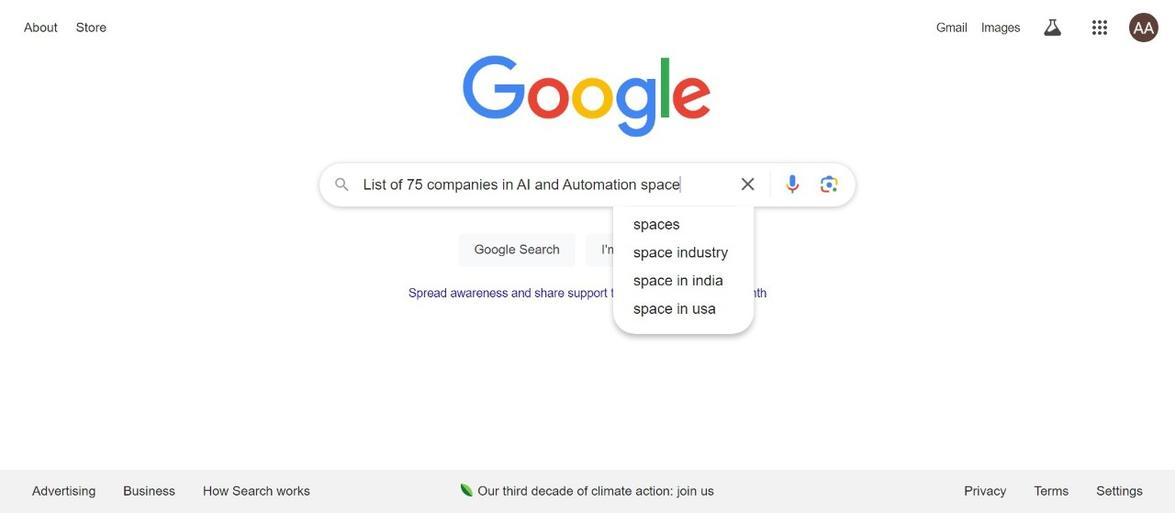 Task type: describe. For each thing, give the bounding box(es) containing it.
search labs image
[[1042, 17, 1064, 39]]

Search text field
[[363, 164, 726, 206]]

search by voice image
[[782, 173, 804, 195]]



Task type: locate. For each thing, give the bounding box(es) containing it.
search by image image
[[819, 173, 841, 195]]

list box
[[613, 210, 754, 323]]

None search field
[[18, 158, 1157, 334]]

google image
[[463, 55, 713, 140]]



Task type: vqa. For each thing, say whether or not it's contained in the screenshot.
More options image
no



